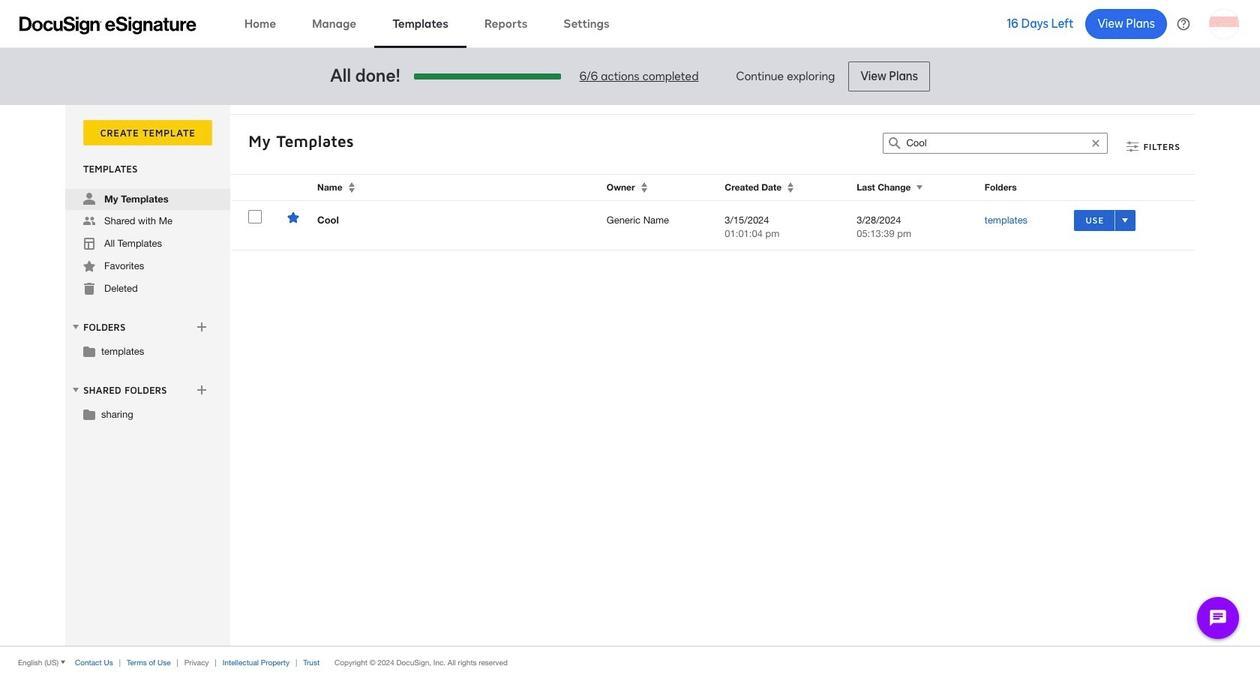 Task type: locate. For each thing, give the bounding box(es) containing it.
1 vertical spatial folder image
[[83, 408, 95, 420]]

user image
[[83, 193, 95, 205]]

folder image for view shared folders image
[[83, 408, 95, 420]]

1 folder image from the top
[[83, 345, 95, 357]]

Search My Templates text field
[[907, 134, 1086, 153]]

star filled image
[[83, 260, 95, 272]]

secondary navigation region
[[65, 105, 1199, 646]]

remove cool from favorites image
[[287, 212, 299, 224]]

templates image
[[83, 238, 95, 250]]

0 vertical spatial folder image
[[83, 345, 95, 357]]

folder image for view folders icon
[[83, 345, 95, 357]]

view folders image
[[70, 321, 82, 333]]

folder image
[[83, 345, 95, 357], [83, 408, 95, 420]]

2 folder image from the top
[[83, 408, 95, 420]]

view shared folders image
[[70, 384, 82, 396]]



Task type: describe. For each thing, give the bounding box(es) containing it.
shared image
[[83, 215, 95, 227]]

trash image
[[83, 283, 95, 295]]

docusign esignature image
[[20, 16, 197, 34]]

more info region
[[0, 646, 1261, 678]]

your uploaded profile image image
[[1210, 9, 1240, 39]]



Task type: vqa. For each thing, say whether or not it's contained in the screenshot.
Remove Cool from favorites image
yes



